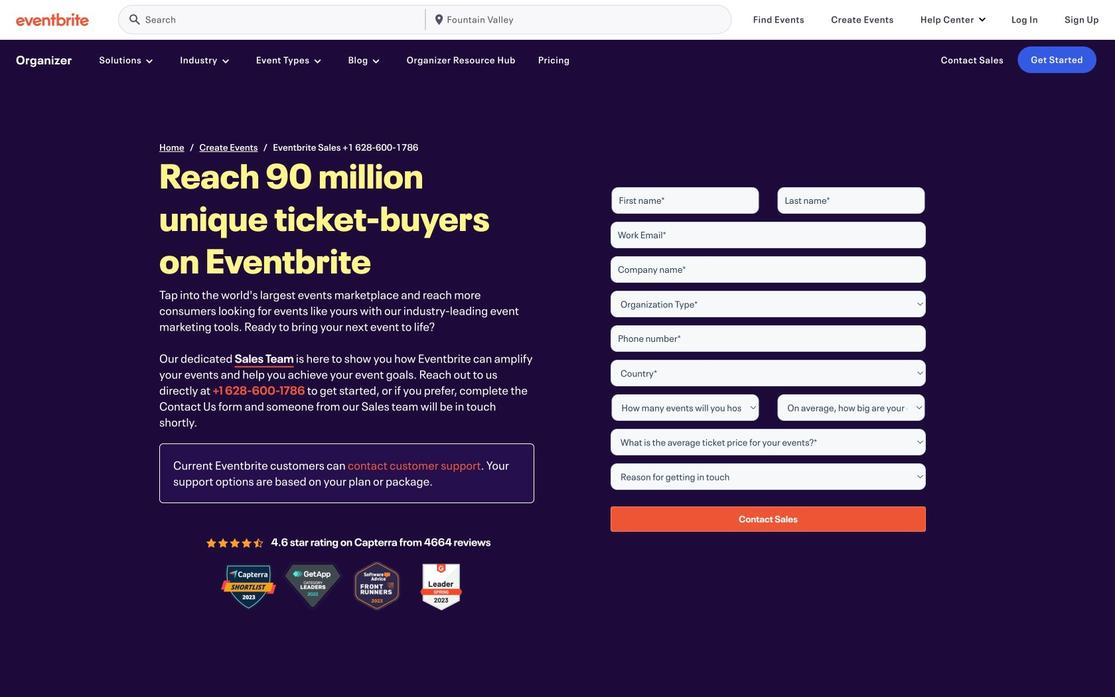 Task type: describe. For each thing, give the bounding box(es) containing it.
Work Email* email field
[[611, 222, 926, 248]]

Company name* text field
[[611, 256, 926, 283]]

create events element
[[831, 13, 894, 26]]

secondary organizer element
[[0, 40, 1115, 80]]

First name* text field
[[612, 187, 759, 214]]



Task type: locate. For each thing, give the bounding box(es) containing it.
Phone number* telephone field
[[611, 325, 926, 352]]

Last name* text field
[[778, 187, 925, 214]]

sign up element
[[1065, 13, 1100, 26]]

eventbrite image
[[16, 13, 89, 26]]

find events element
[[753, 13, 805, 26]]

log in element
[[1012, 13, 1039, 26]]

None submit
[[611, 507, 926, 532]]



Task type: vqa. For each thing, say whether or not it's contained in the screenshot.
Get tickets
no



